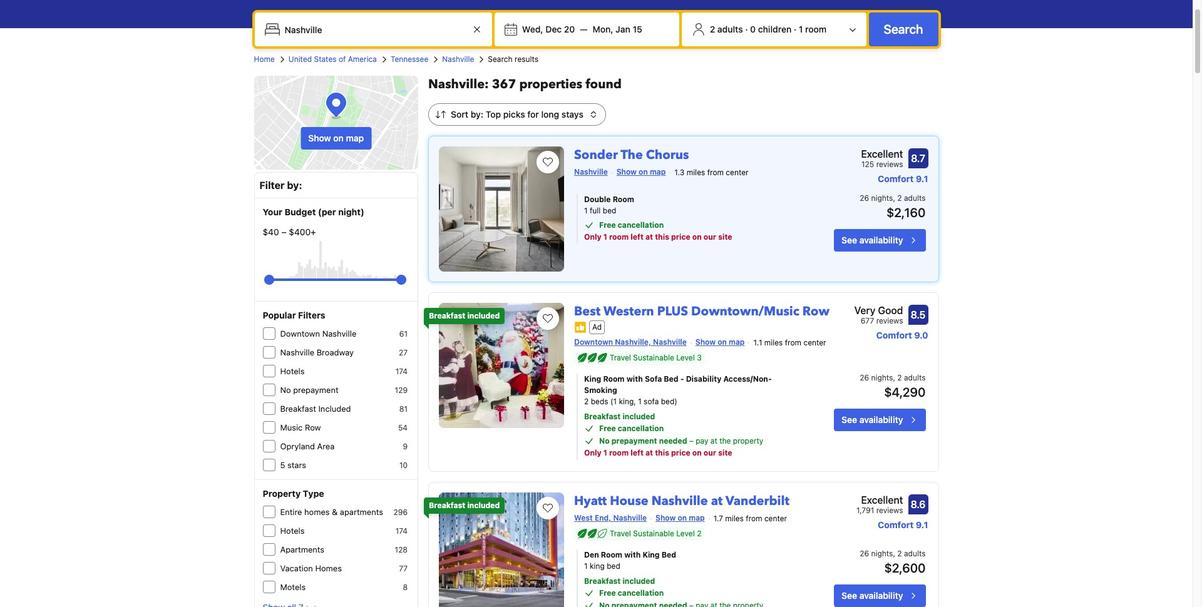 Task type: vqa. For each thing, say whether or not it's contained in the screenshot.


Task type: locate. For each thing, give the bounding box(es) containing it.
room down the 1 full bed at the top of page
[[610, 232, 629, 242]]

scored 8.5 element
[[909, 305, 929, 325]]

1 right children
[[799, 24, 803, 34]]

2 inside 26 nights , 2 adults $4,290
[[898, 373, 902, 383]]

2 see availability link from the top
[[834, 409, 926, 432]]

only 1 room left at this price on our site
[[584, 232, 733, 242], [584, 449, 733, 458]]

1 vertical spatial no
[[599, 437, 610, 446]]

left down 2 beds (1 king, 1 sofa bed) breakfast included in the bottom of the page
[[631, 449, 644, 458]]

, inside the 26 nights , 2 adults $2,600
[[893, 549, 896, 559]]

2 nights from the top
[[872, 373, 893, 383]]

, up $2,600
[[893, 549, 896, 559]]

row up 1.1 miles from center on the right bottom of the page
[[803, 303, 830, 320]]

bed for $2,600
[[662, 551, 677, 560]]

site
[[719, 232, 733, 242], [719, 449, 733, 458]]

free down "(1"
[[599, 424, 616, 434]]

united states of america link
[[289, 54, 377, 65]]

3 see from the top
[[842, 591, 858, 601]]

2 9.1 from the top
[[916, 520, 929, 531]]

296
[[394, 508, 408, 517]]

our down pay
[[704, 449, 717, 458]]

nashville up broadway
[[322, 329, 357, 339]]

2 vertical spatial reviews
[[877, 506, 904, 516]]

excellent element
[[861, 147, 904, 162], [857, 493, 904, 508]]

from for sonder the chorus
[[708, 168, 724, 177]]

0 vertical spatial 174
[[396, 367, 408, 376]]

prepayment for no prepayment
[[293, 385, 339, 395]]

1 vertical spatial availability
[[860, 415, 904, 425]]

map for $2,600
[[689, 514, 705, 523]]

2 , from the top
[[893, 373, 896, 383]]

excellent element for hyatt house nashville at vanderbilt
[[857, 493, 904, 508]]

show
[[308, 133, 331, 143], [617, 167, 637, 177], [696, 338, 716, 347], [656, 514, 676, 523]]

downtown down popular filters on the bottom of page
[[280, 329, 320, 339]]

excellent for sonder the chorus
[[861, 148, 904, 160]]

of
[[339, 54, 346, 64]]

0 vertical spatial 26
[[860, 194, 870, 203]]

search for search results
[[488, 54, 513, 64]]

room up the 1 full bed at the top of page
[[613, 195, 634, 204]]

2 sustainable from the top
[[633, 529, 675, 539]]

0 horizontal spatial from
[[708, 168, 724, 177]]

price down no prepayment needed – pay at the property at bottom
[[672, 449, 691, 458]]

free cancellation for $2,600
[[599, 589, 664, 598]]

row down breakfast included
[[305, 423, 321, 433]]

174 up 128
[[396, 527, 408, 536]]

0 vertical spatial site
[[719, 232, 733, 242]]

1 vertical spatial this
[[655, 449, 670, 458]]

popular
[[263, 310, 296, 321]]

1 vertical spatial excellent
[[861, 495, 904, 506]]

1 sustainable from the top
[[633, 353, 675, 363]]

5
[[280, 460, 285, 470]]

1 vertical spatial site
[[719, 449, 733, 458]]

nights up $4,290
[[872, 373, 893, 383]]

0 vertical spatial excellent
[[861, 148, 904, 160]]

see availability link
[[834, 229, 926, 252], [834, 409, 926, 432], [834, 585, 926, 608]]

0 vertical spatial cancellation
[[618, 220, 664, 230]]

1 horizontal spatial prepayment
[[612, 437, 657, 446]]

search
[[884, 22, 924, 36], [488, 54, 513, 64]]

prepayment for no prepayment needed – pay at the property
[[612, 437, 657, 446]]

sonder the chorus link
[[574, 142, 689, 163]]

0 horizontal spatial ·
[[746, 24, 748, 34]]

2 excellent from the top
[[861, 495, 904, 506]]

0 vertical spatial bed
[[603, 206, 617, 215]]

search results updated. nashville: 367 properties found. element
[[428, 76, 939, 93]]

1 see availability link from the top
[[834, 229, 926, 252]]

this
[[655, 232, 670, 242], [655, 449, 670, 458]]

2 inside 26 nights , 2 adults $2,160
[[898, 194, 902, 203]]

1 9.1 from the top
[[916, 174, 929, 184]]

miles for sonder the chorus
[[687, 168, 706, 177]]

reviews inside very good 677 reviews
[[877, 316, 904, 326]]

2 our from the top
[[704, 449, 717, 458]]

free cancellation down 2 beds (1 king, 1 sofa bed) breakfast included in the bottom of the page
[[599, 424, 664, 434]]

bed for full
[[603, 206, 617, 215]]

only up hyatt at the bottom
[[584, 449, 602, 458]]

0 vertical spatial only
[[584, 232, 602, 242]]

downtown nashville
[[280, 329, 357, 339]]

0 vertical spatial search
[[884, 22, 924, 36]]

1 vertical spatial only 1 room left at this price on our site
[[584, 449, 733, 458]]

downtown
[[280, 329, 320, 339], [574, 338, 613, 347]]

1 nights from the top
[[872, 194, 893, 203]]

1 see availability from the top
[[842, 235, 904, 246]]

2 free from the top
[[599, 424, 616, 434]]

2 horizontal spatial miles
[[765, 338, 783, 348]]

1 vertical spatial –
[[690, 437, 694, 446]]

1 vertical spatial free cancellation
[[599, 424, 664, 434]]

hotels
[[280, 366, 305, 376], [280, 526, 305, 536]]

king up smoking
[[584, 375, 602, 384]]

2 vertical spatial free
[[599, 589, 616, 598]]

nights inside 26 nights , 2 adults $4,290
[[872, 373, 893, 383]]

bed inside "king room with sofa bed - disability access/non- smoking"
[[664, 375, 679, 384]]

no for no prepayment
[[280, 385, 291, 395]]

2 vertical spatial see
[[842, 591, 858, 601]]

excellent inside excellent 1,791 reviews
[[861, 495, 904, 506]]

comfort down good
[[877, 330, 913, 341]]

26 down "1,791" at the bottom right
[[860, 549, 870, 559]]

1 breakfast included from the top
[[429, 311, 500, 321]]

free cancellation down 1 king bed breakfast included
[[599, 589, 664, 598]]

free down the 1 full bed at the top of page
[[599, 220, 616, 230]]

1 travel from the top
[[610, 353, 631, 363]]

room
[[613, 195, 634, 204], [603, 375, 625, 384], [601, 551, 623, 560]]

price down 'double room' link
[[672, 232, 691, 242]]

nights up $2,160
[[872, 194, 893, 203]]

vanderbilt
[[726, 493, 790, 510]]

, up $4,290
[[893, 373, 896, 383]]

0 vertical spatial from
[[708, 168, 724, 177]]

by: for sort
[[471, 109, 484, 120]]

adults left 0
[[718, 24, 743, 34]]

1 hotels from the top
[[280, 366, 305, 376]]

8.5
[[911, 309, 926, 321]]

nights inside the 26 nights , 2 adults $2,600
[[872, 549, 893, 559]]

3 nights from the top
[[872, 549, 893, 559]]

9.1 for hyatt house nashville at vanderbilt
[[916, 520, 929, 531]]

26 for hyatt house nashville at vanderbilt
[[860, 549, 870, 559]]

3 availability from the top
[[860, 591, 904, 601]]

1 vertical spatial reviews
[[877, 316, 904, 326]]

center right 1.1
[[804, 338, 827, 348]]

group
[[269, 270, 402, 290]]

show on map for $4,290
[[696, 338, 745, 347]]

comfort 9.0
[[877, 330, 929, 341]]

0 vertical spatial prepayment
[[293, 385, 339, 395]]

center
[[726, 168, 749, 177], [804, 338, 827, 348], [765, 514, 787, 524]]

1 vertical spatial by:
[[287, 180, 302, 191]]

1 horizontal spatial by:
[[471, 109, 484, 120]]

show for $4,290
[[696, 338, 716, 347]]

free cancellation down double room
[[599, 220, 664, 230]]

free for $4,290
[[599, 424, 616, 434]]

room up king
[[601, 551, 623, 560]]

3 see availability link from the top
[[834, 585, 926, 608]]

only 1 room left at this price on our site down needed
[[584, 449, 733, 458]]

2 vertical spatial cancellation
[[618, 589, 664, 598]]

adults up $2,160
[[904, 194, 926, 203]]

0 vertical spatial no
[[280, 385, 291, 395]]

see availability link down the 26 nights , 2 adults $2,600
[[834, 585, 926, 608]]

0 vertical spatial our
[[704, 232, 717, 242]]

2 vertical spatial ,
[[893, 549, 896, 559]]

2 vertical spatial comfort
[[878, 520, 914, 531]]

search button
[[869, 13, 939, 46]]

—
[[580, 24, 588, 34]]

adults for $4,290
[[904, 373, 926, 383]]

2 hotels from the top
[[280, 526, 305, 536]]

1 excellent from the top
[[861, 148, 904, 160]]

free down 1 king bed breakfast included
[[599, 589, 616, 598]]

1 see from the top
[[842, 235, 858, 246]]

prepayment up breakfast included
[[293, 385, 339, 395]]

1 , from the top
[[893, 194, 896, 203]]

travel down west end, nashville
[[610, 529, 631, 539]]

by: for filter
[[287, 180, 302, 191]]

this down needed
[[655, 449, 670, 458]]

see availability down 26 nights , 2 adults $4,290
[[842, 415, 904, 425]]

see availability for sonder the chorus
[[842, 235, 904, 246]]

miles right 1.3
[[687, 168, 706, 177]]

excellent 125 reviews
[[861, 148, 904, 169]]

1 vertical spatial level
[[677, 529, 695, 539]]

comfort 9.1 for sonder the chorus
[[878, 174, 929, 184]]

see availability down 26 nights , 2 adults $2,160
[[842, 235, 904, 246]]

cancellation down 2 beds (1 king, 1 sofa bed) breakfast included in the bottom of the page
[[618, 424, 664, 434]]

1 vertical spatial center
[[804, 338, 827, 348]]

with for $2,600
[[625, 551, 641, 560]]

0 vertical spatial bed
[[664, 375, 679, 384]]

1 our from the top
[[704, 232, 717, 242]]

properties
[[520, 76, 583, 93]]

8.7
[[911, 153, 926, 164]]

2 left 0
[[710, 24, 715, 34]]

home link
[[254, 54, 275, 65]]

2 comfort 9.1 from the top
[[878, 520, 929, 531]]

hotels down entire
[[280, 526, 305, 536]]

0 horizontal spatial search
[[488, 54, 513, 64]]

0 vertical spatial sustainable
[[633, 353, 675, 363]]

very good element
[[855, 303, 904, 318]]

double
[[584, 195, 611, 204]]

2 up 'den room with king bed' link
[[697, 529, 702, 539]]

9
[[403, 442, 408, 452]]

hyatt house nashville at vanderbilt image
[[439, 493, 564, 608]]

2 free cancellation from the top
[[599, 424, 664, 434]]

8.6
[[911, 499, 926, 511]]

9.1 down 8.7
[[916, 174, 929, 184]]

9.1 for sonder the chorus
[[916, 174, 929, 184]]

for
[[528, 109, 539, 120]]

0 vertical spatial left
[[631, 232, 644, 242]]

2 breakfast included from the top
[[429, 501, 500, 511]]

availability down 26 nights , 2 adults $2,160
[[860, 235, 904, 246]]

0 vertical spatial miles
[[687, 168, 706, 177]]

, inside 26 nights , 2 adults $2,160
[[893, 194, 896, 203]]

miles for hyatt house nashville at vanderbilt
[[726, 514, 744, 524]]

1 down the 1 full bed at the top of page
[[604, 232, 608, 242]]

sonder the chorus image
[[439, 147, 564, 272]]

2 level from the top
[[677, 529, 695, 539]]

$4,290
[[885, 385, 926, 400]]

comfort
[[878, 174, 914, 184], [877, 330, 913, 341], [878, 520, 914, 531]]

1 left king
[[584, 562, 588, 571]]

2 vertical spatial free cancellation
[[599, 589, 664, 598]]

0 vertical spatial see
[[842, 235, 858, 246]]

(1
[[611, 397, 617, 407]]

by: left 'top'
[[471, 109, 484, 120]]

1 vertical spatial only
[[584, 449, 602, 458]]

1 vertical spatial travel
[[610, 529, 631, 539]]

room inside 2 adults · 0 children · 1 room dropdown button
[[806, 24, 827, 34]]

1 vertical spatial nights
[[872, 373, 893, 383]]

1 reviews from the top
[[877, 160, 904, 169]]

2 up $2,160
[[898, 194, 902, 203]]

cancellation
[[618, 220, 664, 230], [618, 424, 664, 434], [618, 589, 664, 598]]

2 see from the top
[[842, 415, 858, 425]]

adults inside 26 nights , 2 adults $4,290
[[904, 373, 926, 383]]

room for house
[[601, 551, 623, 560]]

reviews inside excellent 1,791 reviews
[[877, 506, 904, 516]]

1 horizontal spatial row
[[803, 303, 830, 320]]

center down vanderbilt
[[765, 514, 787, 524]]

bed left '-' on the right of page
[[664, 375, 679, 384]]

what are you looking for? element
[[250, 0, 944, 8]]

nights inside 26 nights , 2 adults $2,160
[[872, 194, 893, 203]]

best western plus downtown/music row link
[[574, 298, 830, 320]]

$400+
[[289, 227, 316, 237]]

our
[[704, 232, 717, 242], [704, 449, 717, 458]]

26 down 677
[[860, 373, 870, 383]]

tennessee
[[391, 54, 429, 64]]

1.7
[[714, 514, 723, 524]]

availability for hyatt house nashville at vanderbilt
[[860, 591, 904, 601]]

367
[[492, 76, 516, 93]]

show on map inside button
[[308, 133, 364, 143]]

1 vertical spatial see
[[842, 415, 858, 425]]

comfort for hyatt house nashville at vanderbilt
[[878, 520, 914, 531]]

included
[[468, 311, 500, 321], [623, 412, 655, 422], [468, 501, 500, 511], [623, 577, 655, 586]]

0 horizontal spatial prepayment
[[293, 385, 339, 395]]

availability down the 26 nights , 2 adults $2,600
[[860, 591, 904, 601]]

included
[[319, 404, 351, 414]]

0 horizontal spatial by:
[[287, 180, 302, 191]]

1 free cancellation from the top
[[599, 220, 664, 230]]

1 vertical spatial sustainable
[[633, 529, 675, 539]]

2 left beds
[[584, 397, 589, 407]]

174 up '129'
[[396, 367, 408, 376]]

pay
[[696, 437, 709, 446]]

1 horizontal spatial no
[[599, 437, 610, 446]]

united
[[289, 54, 312, 64]]

homes
[[315, 564, 342, 574]]

map
[[346, 133, 364, 143], [650, 167, 666, 177], [729, 338, 745, 347], [689, 514, 705, 523]]

2 for 26 nights , 2 adults $4,290
[[898, 373, 902, 383]]

1 comfort 9.1 from the top
[[878, 174, 929, 184]]

2 vertical spatial see availability link
[[834, 585, 926, 608]]

nashville down sonder
[[574, 167, 608, 177]]

26 down 125
[[860, 194, 870, 203]]

from for hyatt house nashville at vanderbilt
[[746, 514, 763, 524]]

0 vertical spatial 9.1
[[916, 174, 929, 184]]

show inside button
[[308, 133, 331, 143]]

$40 – $400+
[[263, 227, 316, 237]]

0 vertical spatial nights
[[872, 194, 893, 203]]

1 availability from the top
[[860, 235, 904, 246]]

1 horizontal spatial from
[[746, 514, 763, 524]]

2 left from the top
[[631, 449, 644, 458]]

search inside button
[[884, 22, 924, 36]]

2 this from the top
[[655, 449, 670, 458]]

1 inside 1 king bed breakfast included
[[584, 562, 588, 571]]

2 price from the top
[[672, 449, 691, 458]]

see availability for hyatt house nashville at vanderbilt
[[842, 591, 904, 601]]

2 vertical spatial see availability
[[842, 591, 904, 601]]

room for the
[[613, 195, 634, 204]]

room right children
[[806, 24, 827, 34]]

1 this from the top
[[655, 232, 670, 242]]

0 vertical spatial with
[[627, 375, 643, 384]]

this down 'double room' link
[[655, 232, 670, 242]]

&
[[332, 507, 338, 517]]

2 vertical spatial nights
[[872, 549, 893, 559]]

– left pay
[[690, 437, 694, 446]]

1 level from the top
[[677, 353, 695, 363]]

2 reviews from the top
[[877, 316, 904, 326]]

2 vertical spatial availability
[[860, 591, 904, 601]]

(per
[[318, 207, 336, 217]]

apartments
[[280, 545, 325, 555]]

1 horizontal spatial search
[[884, 22, 924, 36]]

1 horizontal spatial downtown
[[574, 338, 613, 347]]

1 horizontal spatial –
[[690, 437, 694, 446]]

picks
[[504, 109, 525, 120]]

king
[[584, 375, 602, 384], [643, 551, 660, 560]]

with inside "king room with sofa bed - disability access/non- smoking"
[[627, 375, 643, 384]]

mon, jan 15 button
[[588, 18, 648, 41]]

1 vertical spatial ,
[[893, 373, 896, 383]]

0 vertical spatial king
[[584, 375, 602, 384]]

sonder the chorus
[[574, 147, 689, 163]]

0 vertical spatial comfort 9.1
[[878, 174, 929, 184]]

no for no prepayment needed – pay at the property
[[599, 437, 610, 446]]

free cancellation for $4,290
[[599, 424, 664, 434]]

comfort 9.1 for hyatt house nashville at vanderbilt
[[878, 520, 929, 531]]

–
[[282, 227, 287, 237], [690, 437, 694, 446]]

type
[[303, 489, 324, 499]]

3 cancellation from the top
[[618, 589, 664, 598]]

1 vertical spatial our
[[704, 449, 717, 458]]

price
[[672, 232, 691, 242], [672, 449, 691, 458]]

9.1 down scored 8.6 element
[[916, 520, 929, 531]]

see availability link down 26 nights , 2 adults $2,160
[[834, 229, 926, 252]]

excellent element for sonder the chorus
[[861, 147, 904, 162]]

1 vertical spatial price
[[672, 449, 691, 458]]

0 vertical spatial reviews
[[877, 160, 904, 169]]

your budget (per night)
[[263, 207, 364, 217]]

1 vertical spatial free
[[599, 424, 616, 434]]

our down 'double room' link
[[704, 232, 717, 242]]

show for $2,160
[[617, 167, 637, 177]]

0 vertical spatial see availability
[[842, 235, 904, 246]]

3 26 from the top
[[860, 549, 870, 559]]

breakfast
[[429, 311, 466, 321], [280, 404, 316, 414], [584, 412, 621, 422], [429, 501, 466, 511], [584, 577, 621, 586]]

1 vertical spatial excellent element
[[857, 493, 904, 508]]

den room with king bed link
[[584, 550, 796, 561]]

level for $2,600
[[677, 529, 695, 539]]

center up 'double room' link
[[726, 168, 749, 177]]

0 vertical spatial travel
[[610, 353, 631, 363]]

free
[[599, 220, 616, 230], [599, 424, 616, 434], [599, 589, 616, 598]]

1 vertical spatial left
[[631, 449, 644, 458]]

excellent left scored 8.7 'element'
[[861, 148, 904, 160]]

reviews up comfort 9.0
[[877, 316, 904, 326]]

0 vertical spatial this
[[655, 232, 670, 242]]

3 see availability from the top
[[842, 591, 904, 601]]

2 up $4,290
[[898, 373, 902, 383]]

nashville broadway
[[280, 348, 354, 358]]

room
[[806, 24, 827, 34], [610, 232, 629, 242], [610, 449, 629, 458]]

1 vertical spatial hotels
[[280, 526, 305, 536]]

room down 2 beds (1 king, 1 sofa bed) breakfast included in the bottom of the page
[[610, 449, 629, 458]]

comfort 9.1 down 8.7
[[878, 174, 929, 184]]

sort
[[451, 109, 469, 120]]

174
[[396, 367, 408, 376], [396, 527, 408, 536]]

adults up $2,600
[[904, 549, 926, 559]]

scored 8.7 element
[[909, 148, 929, 169]]

comfort 9.1
[[878, 174, 929, 184], [878, 520, 929, 531]]

excellent 1,791 reviews
[[857, 495, 904, 516]]

best western plus downtown/music row image
[[439, 303, 564, 428]]

1 vertical spatial with
[[625, 551, 641, 560]]

2 vertical spatial center
[[765, 514, 787, 524]]

1 vertical spatial room
[[610, 232, 629, 242]]

reviews inside excellent 125 reviews
[[877, 160, 904, 169]]

miles
[[687, 168, 706, 177], [765, 338, 783, 348], [726, 514, 744, 524]]

site down the
[[719, 449, 733, 458]]

at down 'double room' link
[[646, 232, 653, 242]]

26 inside 26 nights , 2 adults $2,160
[[860, 194, 870, 203]]

bed down travel sustainable level 2
[[662, 551, 677, 560]]

26 inside the 26 nights , 2 adults $2,600
[[860, 549, 870, 559]]

0 vertical spatial hotels
[[280, 366, 305, 376]]

adults for $2,160
[[904, 194, 926, 203]]

1.1 miles from center
[[754, 338, 827, 348]]

with left sofa
[[627, 375, 643, 384]]

1 · from the left
[[746, 24, 748, 34]]

prepayment
[[293, 385, 339, 395], [612, 437, 657, 446]]

1 up hyatt at the bottom
[[604, 449, 608, 458]]

free cancellation
[[599, 220, 664, 230], [599, 424, 664, 434], [599, 589, 664, 598]]

1 left sofa
[[638, 397, 642, 407]]

3 , from the top
[[893, 549, 896, 559]]

2 26 from the top
[[860, 373, 870, 383]]

map inside button
[[346, 133, 364, 143]]

level
[[677, 353, 695, 363], [677, 529, 695, 539]]

adults inside the 26 nights , 2 adults $2,600
[[904, 549, 926, 559]]

0 vertical spatial room
[[613, 195, 634, 204]]

0 vertical spatial center
[[726, 168, 749, 177]]

1 vertical spatial king
[[643, 551, 660, 560]]

0 vertical spatial excellent element
[[861, 147, 904, 162]]

comfort down excellent 125 reviews
[[878, 174, 914, 184]]

1 vertical spatial prepayment
[[612, 437, 657, 446]]

only 1 room left at this price on our site down 'double room' link
[[584, 232, 733, 242]]

room up smoking
[[603, 375, 625, 384]]

9.0
[[915, 330, 929, 341]]

3 reviews from the top
[[877, 506, 904, 516]]

– right $40
[[282, 227, 287, 237]]

site down 'double room' link
[[719, 232, 733, 242]]

comfort down excellent 1,791 reviews
[[878, 520, 914, 531]]

sofa
[[645, 375, 662, 384]]

2 vertical spatial 26
[[860, 549, 870, 559]]

with for $4,290
[[627, 375, 643, 384]]

0 vertical spatial ,
[[893, 194, 896, 203]]

king down travel sustainable level 2
[[643, 551, 660, 560]]

bed down double room
[[603, 206, 617, 215]]

1 26 from the top
[[860, 194, 870, 203]]

0 vertical spatial availability
[[860, 235, 904, 246]]

0 vertical spatial –
[[282, 227, 287, 237]]

level up 'den room with king bed' link
[[677, 529, 695, 539]]

3 free from the top
[[599, 589, 616, 598]]

1 only 1 room left at this price on our site from the top
[[584, 232, 733, 242]]

room inside "king room with sofa bed - disability access/non- smoking"
[[603, 375, 625, 384]]

2 inside the 26 nights , 2 adults $2,600
[[898, 549, 902, 559]]

cancellation down 1 king bed breakfast included
[[618, 589, 664, 598]]

with up 1 king bed breakfast included
[[625, 551, 641, 560]]

adults for $2,600
[[904, 549, 926, 559]]

miles right 1.7
[[726, 514, 744, 524]]

left down double room
[[631, 232, 644, 242]]

adults inside 26 nights , 2 adults $2,160
[[904, 194, 926, 203]]

excellent element left scored 8.7 'element'
[[861, 147, 904, 162]]

1 vertical spatial comfort 9.1
[[878, 520, 929, 531]]

0 horizontal spatial –
[[282, 227, 287, 237]]

nights for hyatt house nashville at vanderbilt
[[872, 549, 893, 559]]

no prepayment
[[280, 385, 339, 395]]

0 vertical spatial price
[[672, 232, 691, 242]]

hotels up no prepayment on the left bottom of the page
[[280, 366, 305, 376]]

2 travel from the top
[[610, 529, 631, 539]]

nashville up travel sustainable level 3
[[653, 338, 687, 347]]

excellent element left scored 8.6 element
[[857, 493, 904, 508]]

0 horizontal spatial miles
[[687, 168, 706, 177]]

level left 3
[[677, 353, 695, 363]]

nashville link
[[442, 54, 474, 65]]

2 only from the top
[[584, 449, 602, 458]]

· right children
[[794, 24, 797, 34]]

broadway
[[317, 348, 354, 358]]

2 cancellation from the top
[[618, 424, 664, 434]]

1 vertical spatial row
[[305, 423, 321, 433]]

bed inside 1 king bed breakfast included
[[607, 562, 621, 571]]

3 free cancellation from the top
[[599, 589, 664, 598]]

bed
[[603, 206, 617, 215], [607, 562, 621, 571]]

1 vertical spatial see availability link
[[834, 409, 926, 432]]

see availability down the 26 nights , 2 adults $2,600
[[842, 591, 904, 601]]

5 stars
[[280, 460, 306, 470]]

from down vanderbilt
[[746, 514, 763, 524]]



Task type: describe. For each thing, give the bounding box(es) containing it.
excellent for hyatt house nashville at vanderbilt
[[861, 495, 904, 506]]

10
[[400, 461, 408, 470]]

2 inside 2 beds (1 king, 1 sofa bed) breakfast included
[[584, 397, 589, 407]]

15
[[633, 24, 643, 34]]

$2,160
[[887, 205, 926, 220]]

1.3
[[675, 168, 685, 177]]

see availability link for sonder the chorus
[[834, 229, 926, 252]]

8
[[403, 583, 408, 593]]

at down no prepayment needed – pay at the property at bottom
[[646, 449, 653, 458]]

united states of america
[[289, 54, 377, 64]]

2 adults · 0 children · 1 room button
[[687, 18, 862, 41]]

1 horizontal spatial king
[[643, 551, 660, 560]]

property type
[[263, 489, 324, 499]]

good
[[878, 305, 904, 316]]

western
[[604, 303, 654, 320]]

2 see availability from the top
[[842, 415, 904, 425]]

1 inside 2 beds (1 king, 1 sofa bed) breakfast included
[[638, 397, 642, 407]]

1 cancellation from the top
[[618, 220, 664, 230]]

26 inside 26 nights , 2 adults $4,290
[[860, 373, 870, 383]]

nashville,
[[615, 338, 651, 347]]

this property is part of our preferred partner program. it's committed to providing excellent service and good value. it'll pay us a higher commission if you make a booking. image
[[574, 322, 587, 334]]

property
[[263, 489, 301, 499]]

1 left from the top
[[631, 232, 644, 242]]

1 vertical spatial from
[[785, 338, 802, 348]]

america
[[348, 54, 377, 64]]

sustainable for $2,600
[[633, 529, 675, 539]]

jan
[[616, 24, 631, 34]]

breakfast included for $2,600
[[429, 501, 500, 511]]

the
[[720, 437, 731, 446]]

wed,
[[522, 24, 543, 34]]

king room with sofa bed - disability access/non- smoking link
[[584, 374, 796, 397]]

travel for $2,600
[[610, 529, 631, 539]]

ad
[[593, 323, 602, 332]]

tennessee link
[[391, 54, 429, 65]]

2 for 26 nights , 2 adults $2,600
[[898, 549, 902, 559]]

end,
[[595, 514, 611, 523]]

double room link
[[584, 194, 796, 205]]

show for $2,600
[[656, 514, 676, 523]]

bed for king
[[607, 562, 621, 571]]

1.1
[[754, 338, 763, 348]]

breakfast included
[[280, 404, 351, 414]]

see for sonder the chorus
[[842, 235, 858, 246]]

at inside hyatt house nashville at vanderbilt link
[[711, 493, 723, 510]]

map for $4,290
[[729, 338, 745, 347]]

at left the
[[711, 437, 718, 446]]

cancellation for $4,290
[[618, 424, 664, 434]]

adults inside dropdown button
[[718, 24, 743, 34]]

, inside 26 nights , 2 adults $4,290
[[893, 373, 896, 383]]

0
[[751, 24, 756, 34]]

sofa
[[644, 397, 659, 407]]

reviews for sonder the chorus
[[877, 160, 904, 169]]

downtown for downtown nashville, nashville
[[574, 338, 613, 347]]

on inside "show on map" button
[[333, 133, 344, 143]]

1 vertical spatial miles
[[765, 338, 783, 348]]

travel sustainable level 2
[[610, 529, 702, 539]]

1 only from the top
[[584, 232, 602, 242]]

your
[[263, 207, 283, 217]]

81
[[400, 405, 408, 414]]

travel sustainable level 3
[[610, 353, 702, 363]]

breakfast inside 1 king bed breakfast included
[[584, 577, 621, 586]]

popular filters
[[263, 310, 325, 321]]

plus
[[657, 303, 688, 320]]

area
[[317, 442, 335, 452]]

access/non-
[[724, 375, 772, 384]]

travel for $4,290
[[610, 353, 631, 363]]

no prepayment needed – pay at the property
[[599, 437, 764, 446]]

free for $2,600
[[599, 589, 616, 598]]

entire
[[280, 507, 302, 517]]

61
[[400, 329, 408, 339]]

3
[[697, 353, 702, 363]]

nashville up travel sustainable level 2
[[652, 493, 708, 510]]

top
[[486, 109, 501, 120]]

the
[[621, 147, 643, 163]]

sonder
[[574, 147, 618, 163]]

best
[[574, 303, 601, 320]]

2 for travel sustainable level 2
[[697, 529, 702, 539]]

54
[[398, 423, 408, 433]]

cancellation for $2,600
[[618, 589, 664, 598]]

search for search
[[884, 22, 924, 36]]

1 site from the top
[[719, 232, 733, 242]]

level for $4,290
[[677, 353, 695, 363]]

comfort for sonder the chorus
[[878, 174, 914, 184]]

, for hyatt house nashville at vanderbilt
[[893, 549, 896, 559]]

2 availability from the top
[[860, 415, 904, 425]]

1 price from the top
[[672, 232, 691, 242]]

1.7 miles from center
[[714, 514, 787, 524]]

night)
[[338, 207, 364, 217]]

opryland area
[[280, 442, 335, 452]]

show on map for $2,160
[[617, 167, 666, 177]]

$40
[[263, 227, 279, 237]]

included inside 1 king bed breakfast included
[[623, 577, 655, 586]]

1 174 from the top
[[396, 367, 408, 376]]

included inside 2 beds (1 king, 1 sofa bed) breakfast included
[[623, 412, 655, 422]]

2 site from the top
[[719, 449, 733, 458]]

Where are you going? field
[[280, 18, 470, 41]]

music row
[[280, 423, 321, 433]]

very
[[855, 305, 876, 316]]

wed, dec 20 button
[[517, 18, 580, 41]]

see availability link for hyatt house nashville at vanderbilt
[[834, 585, 926, 608]]

results
[[515, 54, 539, 64]]

125
[[862, 160, 875, 169]]

mon,
[[593, 24, 614, 34]]

see for hyatt house nashville at vanderbilt
[[842, 591, 858, 601]]

king
[[590, 562, 605, 571]]

2 beds (1 king, 1 sofa bed) breakfast included
[[584, 397, 678, 422]]

music
[[280, 423, 303, 433]]

children
[[758, 24, 792, 34]]

nights for sonder the chorus
[[872, 194, 893, 203]]

sort by: top picks for long stays
[[451, 109, 584, 120]]

hyatt house nashville at vanderbilt link
[[574, 488, 790, 510]]

2 only 1 room left at this price on our site from the top
[[584, 449, 733, 458]]

$2,600
[[885, 561, 926, 576]]

best western plus downtown/music row
[[574, 303, 830, 320]]

center for sonder the chorus
[[726, 168, 749, 177]]

2 inside dropdown button
[[710, 24, 715, 34]]

west
[[574, 514, 593, 523]]

motels
[[280, 583, 306, 593]]

26 for sonder the chorus
[[860, 194, 870, 203]]

breakfast inside 2 beds (1 king, 1 sofa bed) breakfast included
[[584, 412, 621, 422]]

king inside "king room with sofa bed - disability access/non- smoking"
[[584, 375, 602, 384]]

1 inside dropdown button
[[799, 24, 803, 34]]

1 vertical spatial comfort
[[877, 330, 913, 341]]

27
[[399, 348, 408, 358]]

dec
[[546, 24, 562, 34]]

bed for $4,290
[[664, 375, 679, 384]]

2 vertical spatial room
[[610, 449, 629, 458]]

show on map for $2,600
[[656, 514, 705, 523]]

1 full bed
[[584, 206, 617, 215]]

stays
[[562, 109, 584, 120]]

downtown for downtown nashville
[[280, 329, 320, 339]]

0 vertical spatial row
[[803, 303, 830, 320]]

downtown nashville, nashville
[[574, 338, 687, 347]]

, for sonder the chorus
[[893, 194, 896, 203]]

nashville: 367 properties found
[[428, 76, 622, 93]]

26 nights , 2 adults $2,600
[[860, 549, 926, 576]]

2 174 from the top
[[396, 527, 408, 536]]

2 · from the left
[[794, 24, 797, 34]]

center for hyatt house nashville at vanderbilt
[[765, 514, 787, 524]]

homes
[[304, 507, 330, 517]]

map for $2,160
[[650, 167, 666, 177]]

king,
[[619, 397, 636, 407]]

hyatt house nashville at vanderbilt
[[574, 493, 790, 510]]

found
[[586, 76, 622, 93]]

availability for sonder the chorus
[[860, 235, 904, 246]]

filters
[[298, 310, 325, 321]]

reviews for hyatt house nashville at vanderbilt
[[877, 506, 904, 516]]

scored 8.6 element
[[909, 495, 929, 515]]

nashville down downtown nashville
[[280, 348, 315, 358]]

nashville up nashville:
[[442, 54, 474, 64]]

2 for 26 nights , 2 adults $2,160
[[898, 194, 902, 203]]

filter by:
[[260, 180, 302, 191]]

nashville down house on the right bottom
[[613, 514, 647, 523]]

0 horizontal spatial row
[[305, 423, 321, 433]]

this property is part of our preferred partner program. it's committed to providing excellent service and good value. it'll pay us a higher commission if you make a booking. image
[[574, 322, 587, 334]]

1 left full on the top of the page
[[584, 206, 588, 215]]

double room
[[584, 195, 634, 204]]

long
[[542, 109, 560, 120]]

home
[[254, 54, 275, 64]]

filter
[[260, 180, 285, 191]]

entire homes & apartments
[[280, 507, 383, 517]]

beds
[[591, 397, 609, 407]]

breakfast included for $4,290
[[429, 311, 500, 321]]

sustainable for $4,290
[[633, 353, 675, 363]]

26 nights , 2 adults $2,160
[[860, 194, 926, 220]]

1 free from the top
[[599, 220, 616, 230]]



